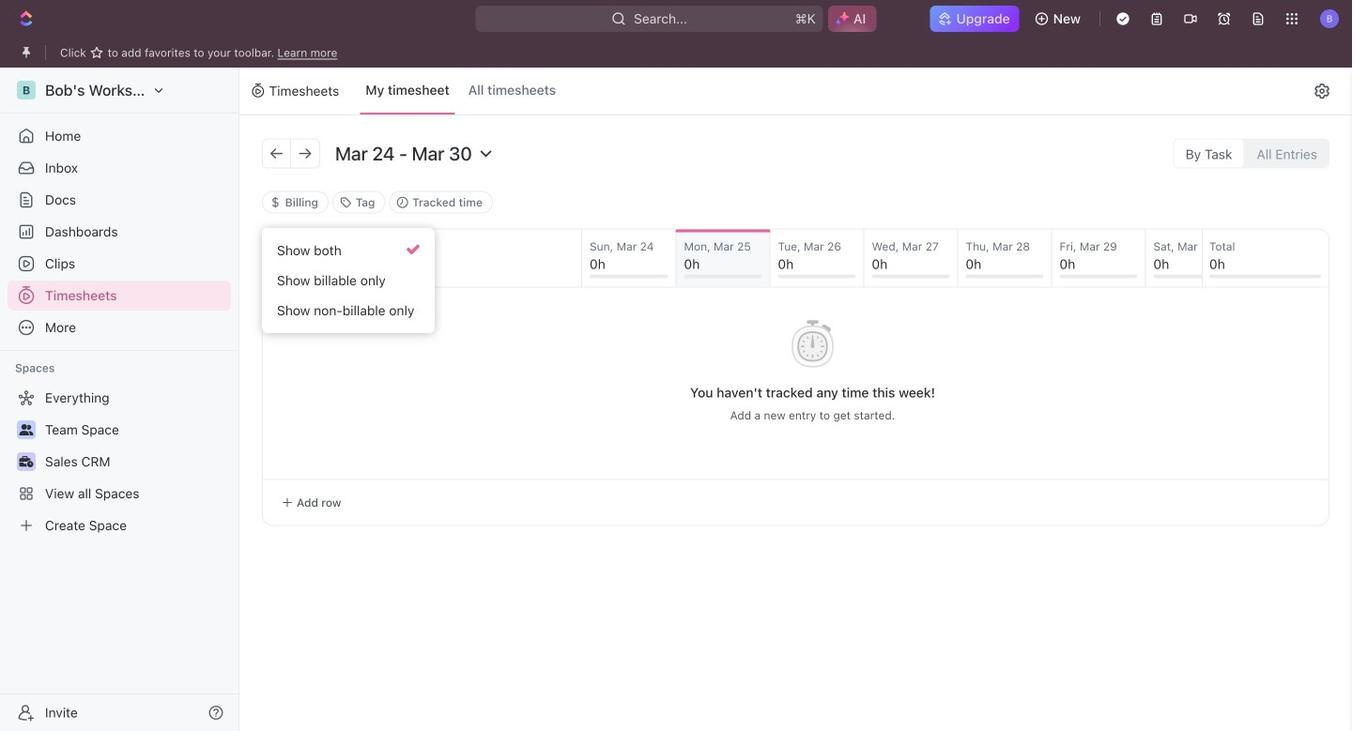 Task type: describe. For each thing, give the bounding box(es) containing it.
sidebar navigation
[[0, 68, 239, 731]]

tree inside the sidebar navigation
[[8, 383, 231, 541]]

checked image
[[407, 243, 420, 256]]



Task type: vqa. For each thing, say whether or not it's contained in the screenshot.
Sidebar "NAVIGATION"
yes



Task type: locate. For each thing, give the bounding box(es) containing it.
tree
[[8, 383, 231, 541]]

checked element
[[407, 243, 420, 256]]



